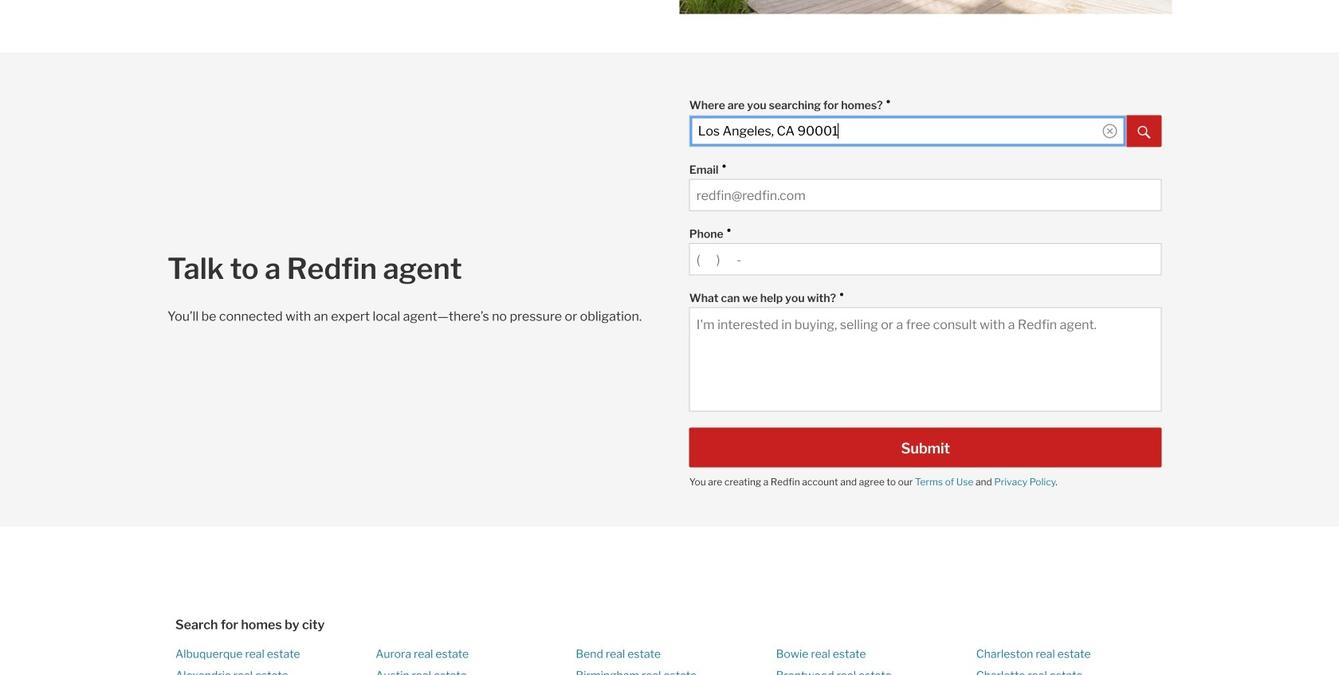 Task type: vqa. For each thing, say whether or not it's contained in the screenshot.
4
no



Task type: describe. For each thing, give the bounding box(es) containing it.
City, Address, ZIP search field
[[689, 115, 1127, 147]]

enter your email field. required field. element
[[689, 155, 1154, 179]]

clear input button
[[1103, 124, 1117, 138]]

Enter your message field text field
[[697, 316, 1155, 404]]

search input image
[[1103, 124, 1117, 138]]

Enter your phone number field telephone field
[[697, 252, 1155, 267]]



Task type: locate. For each thing, give the bounding box(es) containing it.
a street lined with multi-unit residence buildings. image
[[680, 0, 1172, 14]]

Enter your email field email field
[[697, 188, 1155, 203]]

submit search image
[[1138, 126, 1151, 139]]

search field element
[[689, 90, 1162, 147]]

enter your phone number field. required field. element
[[689, 219, 1154, 243]]

enter your message field. required field. element
[[689, 283, 1154, 307]]



